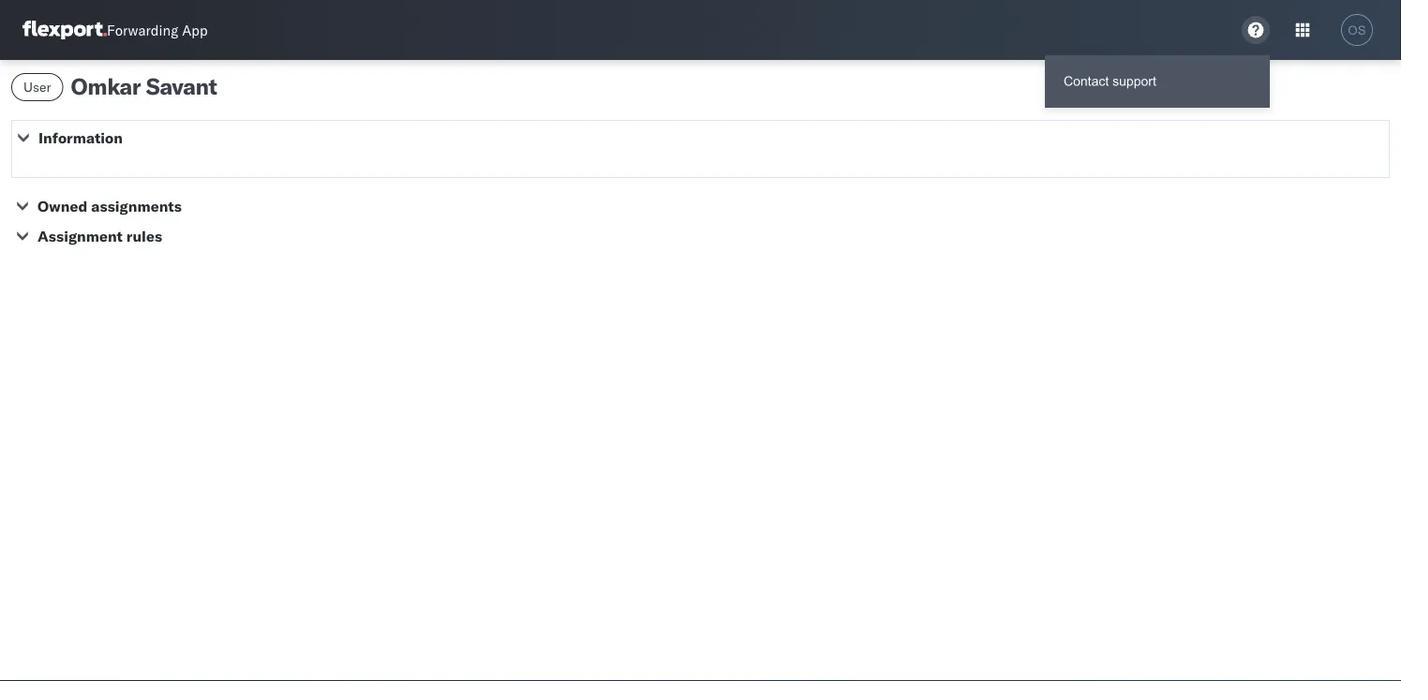 Task type: describe. For each thing, give the bounding box(es) containing it.
forwarding app link
[[23, 21, 208, 39]]

omkar savant
[[71, 72, 217, 100]]

support
[[1113, 74, 1157, 89]]

os
[[1349, 23, 1367, 37]]

owned assignments
[[38, 197, 182, 216]]

2 contact support button from the top
[[1045, 63, 1270, 100]]

savant
[[146, 72, 217, 100]]

omkar
[[71, 72, 141, 100]]

app
[[182, 21, 208, 39]]

forwarding
[[107, 21, 178, 39]]



Task type: vqa. For each thing, say whether or not it's contained in the screenshot.
Flexport. image
yes



Task type: locate. For each thing, give the bounding box(es) containing it.
owned
[[38, 197, 88, 216]]

contact
[[1064, 74, 1109, 89]]

information
[[38, 128, 123, 147]]

rules
[[126, 227, 162, 246]]

user
[[23, 79, 51, 95]]

contact support button
[[1045, 55, 1270, 108], [1045, 63, 1270, 100]]

forwarding app
[[107, 21, 208, 39]]

assignments
[[91, 197, 182, 216]]

os button
[[1336, 8, 1379, 52]]

contact support
[[1064, 74, 1157, 89]]

assignment rules
[[38, 227, 162, 246]]

flexport. image
[[23, 21, 107, 39]]

assignment
[[38, 227, 123, 246]]

1 contact support button from the top
[[1045, 55, 1270, 108]]



